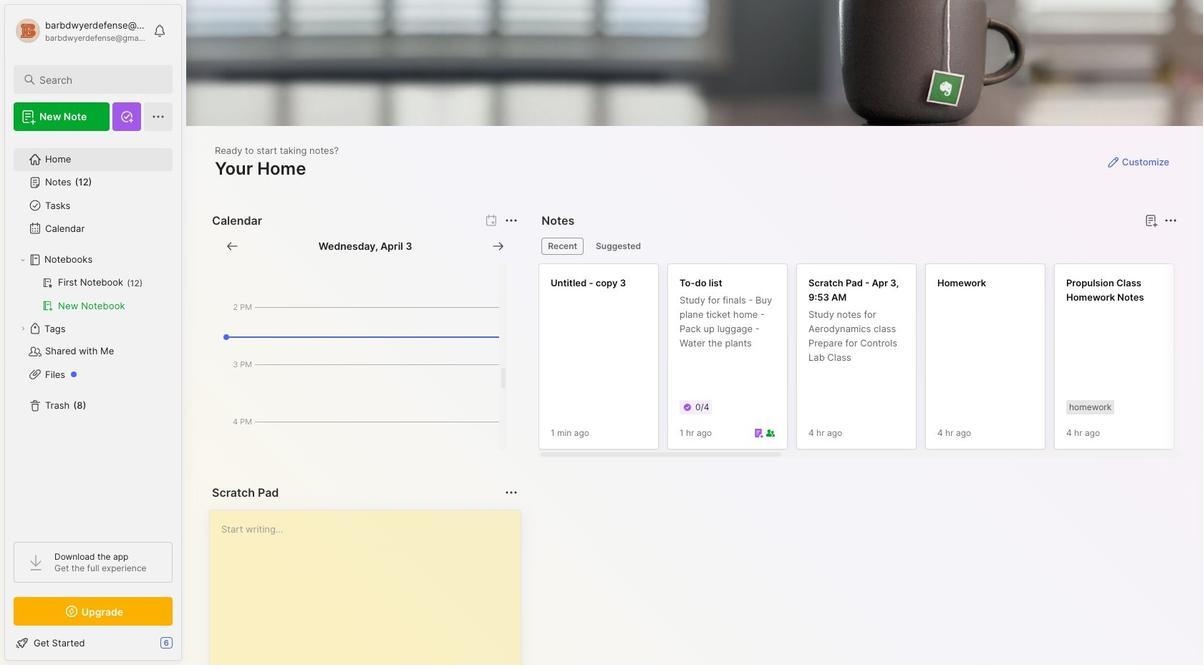 Task type: locate. For each thing, give the bounding box(es) containing it.
Search text field
[[39, 73, 160, 87]]

More actions field
[[502, 211, 522, 231], [1161, 211, 1181, 231], [502, 483, 522, 503]]

tree
[[5, 140, 181, 529]]

more actions image
[[1162, 212, 1180, 229], [503, 484, 520, 501]]

1 vertical spatial more actions image
[[503, 484, 520, 501]]

1 horizontal spatial tab
[[589, 238, 647, 255]]

main element
[[0, 0, 186, 665]]

None search field
[[39, 71, 160, 88]]

row group
[[539, 264, 1203, 458]]

tab list
[[542, 238, 1175, 255]]

0 horizontal spatial tab
[[542, 238, 584, 255]]

expand tags image
[[19, 324, 27, 333]]

more actions image
[[503, 212, 520, 229]]

group
[[14, 271, 172, 317]]

1 horizontal spatial more actions image
[[1162, 212, 1180, 229]]

tab
[[542, 238, 584, 255], [589, 238, 647, 255]]

0 vertical spatial more actions image
[[1162, 212, 1180, 229]]



Task type: describe. For each thing, give the bounding box(es) containing it.
group inside tree
[[14, 271, 172, 317]]

expand notebooks image
[[19, 256, 27, 264]]

2 tab from the left
[[589, 238, 647, 255]]

Account field
[[14, 16, 146, 45]]

0 horizontal spatial more actions image
[[503, 484, 520, 501]]

tree inside main element
[[5, 140, 181, 529]]

click to collapse image
[[181, 639, 192, 656]]

1 tab from the left
[[542, 238, 584, 255]]

Help and Learning task checklist field
[[5, 632, 181, 655]]

Choose date to view field
[[319, 239, 412, 254]]

Start writing… text field
[[221, 511, 520, 665]]

none search field inside main element
[[39, 71, 160, 88]]



Task type: vqa. For each thing, say whether or not it's contained in the screenshot.
"Highlight" image
no



